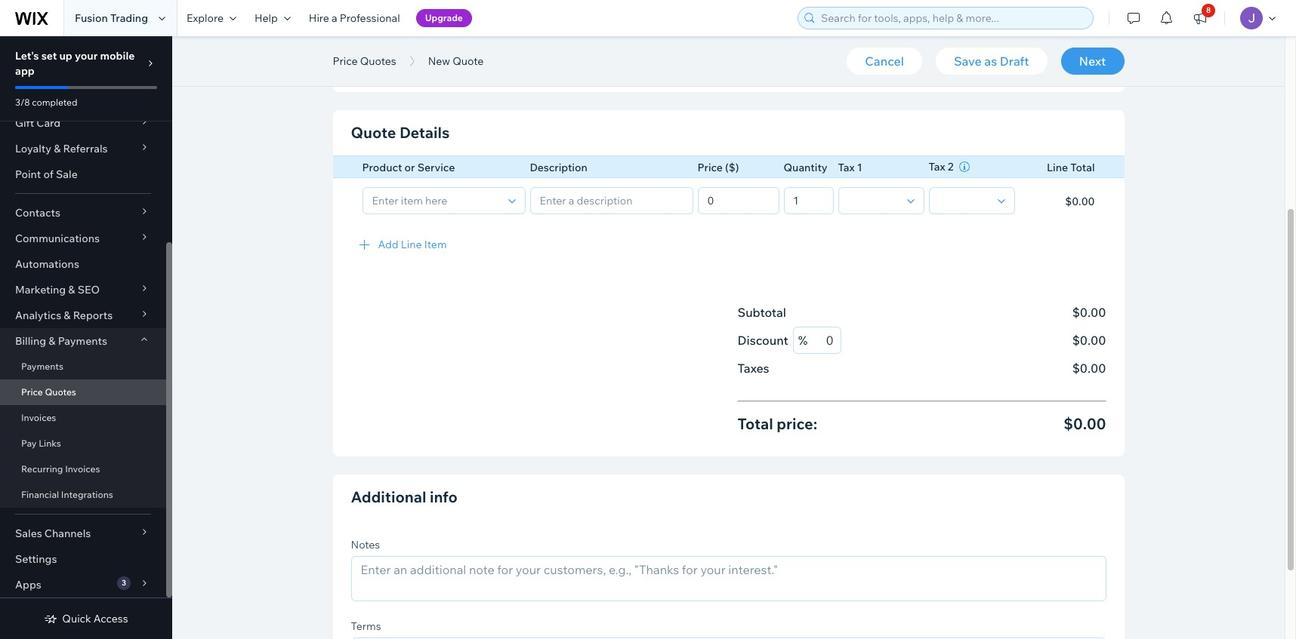 Task type: describe. For each thing, give the bounding box(es) containing it.
fusion trading
[[75, 11, 148, 25]]

loyalty
[[15, 142, 51, 156]]

recurring invoices link
[[0, 457, 166, 483]]

line inside add line item button
[[401, 238, 422, 251]]

invoices link
[[0, 406, 166, 431]]

contacts button
[[0, 200, 166, 226]]

trading
[[110, 11, 148, 25]]

& for marketing
[[68, 283, 75, 297]]

explore
[[187, 11, 224, 25]]

completed
[[32, 97, 77, 108]]

& for loyalty
[[54, 142, 61, 156]]

& for analytics
[[64, 309, 71, 323]]

gift card
[[15, 116, 61, 130]]

financial
[[21, 489, 59, 501]]

price for price quotes link
[[21, 387, 43, 398]]

1 horizontal spatial terms
[[590, 29, 621, 42]]

hire
[[309, 11, 329, 25]]

%
[[798, 333, 808, 348]]

save as draft button
[[936, 48, 1047, 75]]

financial integrations link
[[0, 483, 166, 508]]

upgrade
[[425, 12, 463, 23]]

financial integrations
[[21, 489, 113, 501]]

price quotes button
[[325, 50, 404, 73]]

card
[[36, 116, 61, 130]]

payments inside dropdown button
[[58, 335, 107, 348]]

loyalty & referrals button
[[0, 136, 166, 162]]

billing & payments
[[15, 335, 107, 348]]

0 vertical spatial line
[[1047, 161, 1068, 174]]

quick access button
[[44, 613, 128, 626]]

point of sale
[[15, 168, 78, 181]]

analytics & reports button
[[0, 303, 166, 329]]

expiry
[[351, 29, 381, 42]]

payment terms
[[544, 29, 621, 42]]

mobile
[[100, 49, 135, 63]]

info
[[430, 488, 458, 506]]

date
[[384, 29, 407, 42]]

3/8
[[15, 97, 30, 108]]

discount
[[738, 333, 788, 348]]

price for price quotes button
[[333, 54, 358, 68]]

loyalty & referrals
[[15, 142, 108, 156]]

tax for tax 1
[[838, 161, 855, 174]]

0 vertical spatial invoices
[[21, 412, 56, 424]]

line total
[[1047, 161, 1095, 174]]

help button
[[245, 0, 300, 36]]

price quotes for price quotes link
[[21, 387, 76, 398]]

details
[[400, 123, 450, 142]]

sales channels button
[[0, 521, 166, 547]]

3/8 completed
[[15, 97, 77, 108]]

gift card button
[[0, 110, 166, 136]]

product or service
[[362, 161, 455, 174]]

description
[[530, 161, 588, 174]]

referrals
[[63, 142, 108, 156]]

let's set up your mobile app
[[15, 49, 135, 78]]

communications
[[15, 232, 100, 246]]

1 vertical spatial invoices
[[65, 464, 100, 475]]

quotes for price quotes link
[[45, 387, 76, 398]]

$0.00 for taxes
[[1072, 361, 1106, 376]]

$0.00 for subtotal
[[1072, 305, 1106, 320]]

2
[[948, 160, 954, 174]]

1 horizontal spatial total
[[1071, 161, 1095, 174]]

price ($)
[[698, 161, 739, 174]]

next button
[[1061, 48, 1124, 75]]

price:
[[777, 415, 817, 434]]

sales
[[15, 527, 42, 541]]

automations link
[[0, 252, 166, 277]]

Enter item here field
[[368, 188, 503, 213]]

total price:
[[738, 415, 817, 434]]

tax 1
[[838, 161, 862, 174]]

Search for tools, apps, help & more... field
[[817, 8, 1089, 29]]

or
[[405, 161, 415, 174]]

upgrade button
[[416, 9, 472, 27]]

payments link
[[0, 354, 166, 380]]

up
[[59, 49, 72, 63]]

integrations
[[61, 489, 113, 501]]

settings link
[[0, 547, 166, 573]]

let's
[[15, 49, 39, 63]]

tax 2
[[929, 160, 954, 174]]

of
[[43, 168, 54, 181]]

Enter a description field
[[535, 188, 688, 213]]

8
[[1206, 5, 1211, 15]]

pay
[[21, 438, 37, 449]]

taxes
[[738, 361, 769, 376]]

($)
[[725, 161, 739, 174]]

gift
[[15, 116, 34, 130]]

channels
[[44, 527, 91, 541]]

save as draft
[[954, 54, 1029, 69]]



Task type: vqa. For each thing, say whether or not it's contained in the screenshot.
3/8 completed
yes



Task type: locate. For each thing, give the bounding box(es) containing it.
your
[[75, 49, 98, 63]]

sales channels
[[15, 527, 91, 541]]

& inside loyalty & referrals dropdown button
[[54, 142, 61, 156]]

price quotes down payments link
[[21, 387, 76, 398]]

price down expiry
[[333, 54, 358, 68]]

2 horizontal spatial price
[[698, 161, 723, 174]]

price down billing
[[21, 387, 43, 398]]

quotes inside sidebar element
[[45, 387, 76, 398]]

Notes text field
[[352, 557, 1106, 601]]

billing & payments button
[[0, 329, 166, 354]]

payments down billing
[[21, 361, 63, 372]]

& inside billing & payments dropdown button
[[49, 335, 56, 348]]

fusion
[[75, 11, 108, 25]]

1 vertical spatial total
[[738, 415, 773, 434]]

2 vertical spatial price
[[21, 387, 43, 398]]

payment
[[544, 29, 588, 42]]

terms
[[590, 29, 621, 42], [351, 620, 381, 633]]

tax left 2
[[929, 160, 945, 174]]

0 horizontal spatial price quotes
[[21, 387, 76, 398]]

point of sale link
[[0, 162, 166, 187]]

1 horizontal spatial price
[[333, 54, 358, 68]]

payments down 'analytics & reports' popup button
[[58, 335, 107, 348]]

price quotes down expiry
[[333, 54, 396, 68]]

price inside button
[[333, 54, 358, 68]]

analytics
[[15, 309, 61, 323]]

seo
[[78, 283, 100, 297]]

invoices up pay links
[[21, 412, 56, 424]]

0 horizontal spatial terms
[[351, 620, 381, 633]]

communications button
[[0, 226, 166, 252]]

hire a professional link
[[300, 0, 409, 36]]

1 horizontal spatial price quotes
[[333, 54, 396, 68]]

1 vertical spatial price quotes
[[21, 387, 76, 398]]

1 vertical spatial payments
[[21, 361, 63, 372]]

pay links link
[[0, 431, 166, 457]]

1 horizontal spatial invoices
[[65, 464, 100, 475]]

subtotal
[[738, 305, 786, 320]]

None text field
[[703, 188, 774, 213], [789, 188, 828, 213], [703, 188, 774, 213], [789, 188, 828, 213]]

price left ($)
[[698, 161, 723, 174]]

marketing & seo
[[15, 283, 100, 297]]

0 horizontal spatial invoices
[[21, 412, 56, 424]]

billing
[[15, 335, 46, 348]]

quote details
[[351, 123, 450, 142]]

0 horizontal spatial quotes
[[45, 387, 76, 398]]

marketing
[[15, 283, 66, 297]]

invoices down pay links link
[[65, 464, 100, 475]]

set
[[41, 49, 57, 63]]

price quotes
[[333, 54, 396, 68], [21, 387, 76, 398]]

a
[[332, 11, 337, 25]]

1 horizontal spatial quotes
[[360, 54, 396, 68]]

0 vertical spatial total
[[1071, 161, 1095, 174]]

quantity
[[784, 161, 828, 174]]

1 horizontal spatial tax
[[929, 160, 945, 174]]

sidebar element
[[0, 0, 172, 640]]

1 vertical spatial line
[[401, 238, 422, 251]]

additional
[[351, 488, 426, 506]]

1
[[857, 161, 862, 174]]

& right loyalty
[[54, 142, 61, 156]]

tax left 1
[[838, 161, 855, 174]]

Expiry Date field
[[374, 48, 521, 73]]

add line item
[[378, 238, 447, 251]]

0 vertical spatial quotes
[[360, 54, 396, 68]]

quotes down expiry date
[[360, 54, 396, 68]]

1 horizontal spatial line
[[1047, 161, 1068, 174]]

analytics & reports
[[15, 309, 113, 323]]

1 vertical spatial price
[[698, 161, 723, 174]]

& left 'seo'
[[68, 283, 75, 297]]

service
[[417, 161, 455, 174]]

contacts
[[15, 206, 60, 220]]

item
[[424, 238, 447, 251]]

&
[[54, 142, 61, 156], [68, 283, 75, 297], [64, 309, 71, 323], [49, 335, 56, 348]]

& inside 'marketing & seo' popup button
[[68, 283, 75, 297]]

professional
[[340, 11, 400, 25]]

point
[[15, 168, 41, 181]]

price quotes inside price quotes link
[[21, 387, 76, 398]]

marketing & seo button
[[0, 277, 166, 303]]

0 horizontal spatial line
[[401, 238, 422, 251]]

tax for tax 2
[[929, 160, 945, 174]]

0 horizontal spatial total
[[738, 415, 773, 434]]

quick
[[62, 613, 91, 626]]

price quotes for price quotes button
[[333, 54, 396, 68]]

price inside sidebar element
[[21, 387, 43, 398]]

price quotes inside price quotes button
[[333, 54, 396, 68]]

add line item button
[[333, 226, 1124, 263]]

settings
[[15, 553, 57, 567]]

tax
[[929, 160, 945, 174], [838, 161, 855, 174]]

cancel
[[865, 54, 904, 69]]

0 vertical spatial price
[[333, 54, 358, 68]]

& right billing
[[49, 335, 56, 348]]

quotes down payments link
[[45, 387, 76, 398]]

None field
[[843, 188, 902, 213], [934, 188, 993, 213], [843, 188, 902, 213], [934, 188, 993, 213]]

None number field
[[808, 328, 836, 354]]

recurring invoices
[[21, 464, 100, 475]]

quote
[[351, 123, 396, 142]]

cancel button
[[847, 48, 922, 75]]

total
[[1071, 161, 1095, 174], [738, 415, 773, 434]]

0 vertical spatial payments
[[58, 335, 107, 348]]

& inside 'analytics & reports' popup button
[[64, 309, 71, 323]]

0 vertical spatial price quotes
[[333, 54, 396, 68]]

expiry date
[[351, 29, 407, 42]]

0 horizontal spatial price
[[21, 387, 43, 398]]

price
[[333, 54, 358, 68], [698, 161, 723, 174], [21, 387, 43, 398]]

additional info
[[351, 488, 458, 506]]

save
[[954, 54, 982, 69]]

1 vertical spatial terms
[[351, 620, 381, 633]]

next
[[1079, 54, 1106, 69]]

app
[[15, 64, 35, 78]]

$0.00 for total price:
[[1064, 415, 1106, 434]]

recurring
[[21, 464, 63, 475]]

apps
[[15, 579, 41, 592]]

& for billing
[[49, 335, 56, 348]]

1 vertical spatial quotes
[[45, 387, 76, 398]]

3
[[122, 579, 126, 588]]

as
[[985, 54, 997, 69]]

quick access
[[62, 613, 128, 626]]

price quotes link
[[0, 380, 166, 406]]

& left reports on the left
[[64, 309, 71, 323]]

0 vertical spatial terms
[[590, 29, 621, 42]]

automations
[[15, 258, 79, 271]]

invoices
[[21, 412, 56, 424], [65, 464, 100, 475]]

product
[[362, 161, 402, 174]]

quotes for price quotes button
[[360, 54, 396, 68]]

quotes inside button
[[360, 54, 396, 68]]

pay links
[[21, 438, 61, 449]]

0 horizontal spatial tax
[[838, 161, 855, 174]]

8 button
[[1184, 0, 1217, 36]]

links
[[39, 438, 61, 449]]



